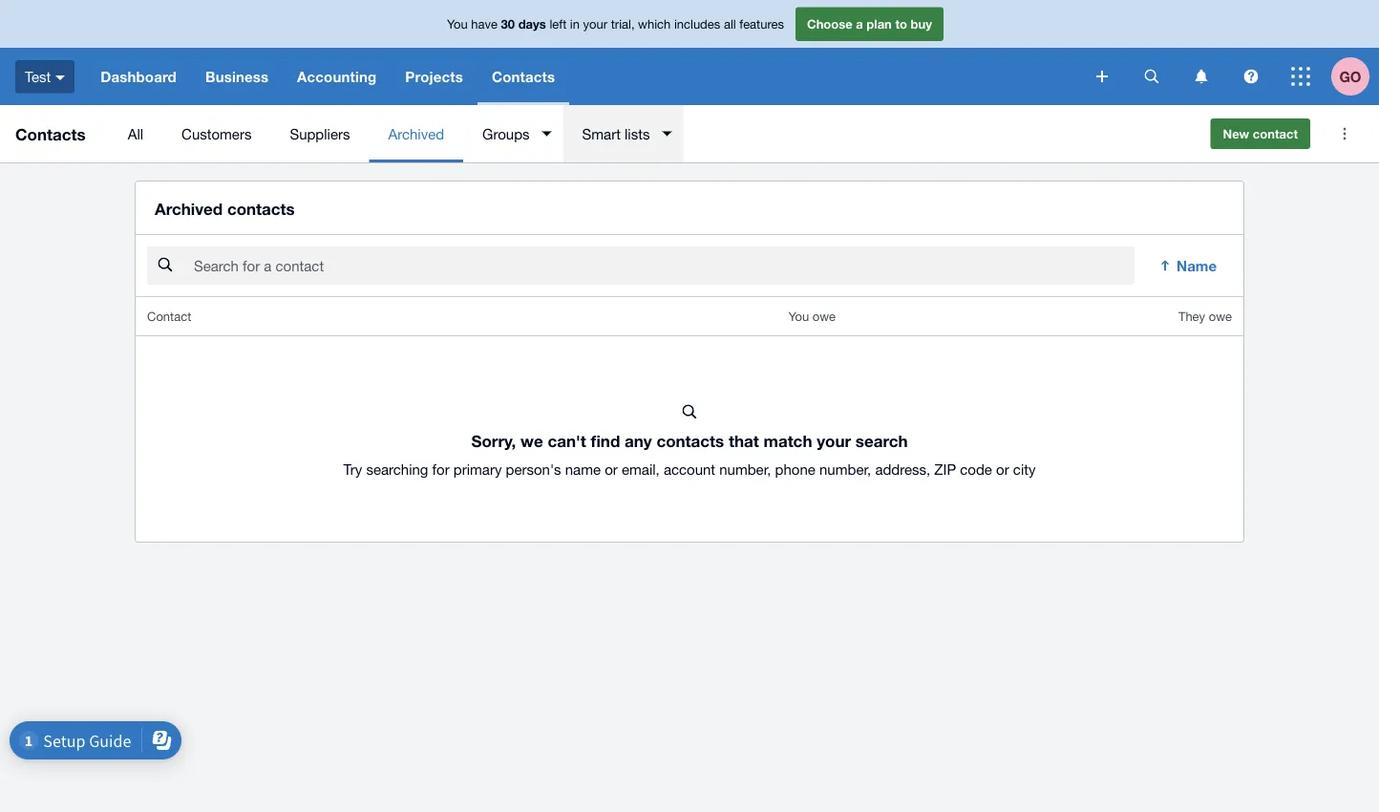 Task type: locate. For each thing, give the bounding box(es) containing it.
1 horizontal spatial contacts
[[492, 68, 555, 85]]

or
[[605, 461, 618, 477], [997, 461, 1010, 477]]

contacts down days at top
[[492, 68, 555, 85]]

archived contacts
[[155, 199, 295, 218]]

1 horizontal spatial you
[[789, 309, 809, 324]]

2 owe from the left
[[1209, 309, 1233, 324]]

email,
[[622, 461, 660, 477]]

number,
[[720, 461, 772, 477], [820, 461, 872, 477]]

1 horizontal spatial contacts
[[657, 431, 724, 450]]

dashboard link
[[86, 48, 191, 105]]

archived down the 'projects'
[[388, 125, 444, 142]]

trial,
[[611, 16, 635, 31]]

1 vertical spatial your
[[817, 431, 851, 450]]

choose a plan to buy
[[807, 16, 933, 31]]

you inside contact list table element
[[789, 309, 809, 324]]

go button
[[1332, 48, 1380, 105]]

number, down that in the bottom right of the page
[[720, 461, 772, 477]]

contacts
[[492, 68, 555, 85], [15, 124, 86, 143]]

find
[[591, 431, 620, 450]]

smart
[[582, 125, 621, 142]]

primary
[[454, 461, 502, 477]]

0 horizontal spatial your
[[583, 16, 608, 31]]

banner containing dashboard
[[0, 0, 1380, 105]]

owe
[[813, 309, 836, 324], [1209, 309, 1233, 324]]

navigation
[[86, 48, 1084, 105]]

or left city
[[997, 461, 1010, 477]]

1 vertical spatial contacts
[[657, 431, 724, 450]]

1 number, from the left
[[720, 461, 772, 477]]

match
[[764, 431, 813, 450]]

1 vertical spatial contacts
[[15, 124, 86, 143]]

accounting button
[[283, 48, 391, 105]]

days
[[519, 16, 546, 31]]

menu
[[109, 105, 1196, 162]]

svg image
[[1292, 67, 1311, 86], [1145, 69, 1160, 84], [1245, 69, 1259, 84], [56, 75, 65, 80]]

contacts inside contact list table element
[[657, 431, 724, 450]]

0 horizontal spatial or
[[605, 461, 618, 477]]

1 horizontal spatial number,
[[820, 461, 872, 477]]

contact
[[147, 309, 191, 324]]

archived
[[388, 125, 444, 142], [155, 199, 223, 218]]

banner
[[0, 0, 1380, 105]]

contacts button
[[478, 48, 570, 105]]

plan
[[867, 16, 892, 31]]

1 vertical spatial you
[[789, 309, 809, 324]]

lists
[[625, 125, 650, 142]]

code
[[961, 461, 993, 477]]

0 vertical spatial contacts
[[492, 68, 555, 85]]

all button
[[109, 105, 162, 162]]

business
[[205, 68, 269, 85]]

contacts down test popup button
[[15, 124, 86, 143]]

archived for archived contacts
[[155, 199, 223, 218]]

accounting
[[297, 68, 377, 85]]

1 horizontal spatial archived
[[388, 125, 444, 142]]

30
[[501, 16, 515, 31]]

try
[[344, 461, 362, 477]]

sorry,
[[471, 431, 516, 450]]

1 horizontal spatial your
[[817, 431, 851, 450]]

your right in at the left top
[[583, 16, 608, 31]]

0 horizontal spatial number,
[[720, 461, 772, 477]]

try searching for primary person's name or email, account number, phone number, address, zip code or city
[[344, 461, 1036, 477]]

your right match on the right bottom of page
[[817, 431, 851, 450]]

all
[[724, 16, 736, 31]]

number, down search
[[820, 461, 872, 477]]

0 horizontal spatial owe
[[813, 309, 836, 324]]

searching
[[366, 461, 428, 477]]

0 horizontal spatial you
[[447, 16, 468, 31]]

person's
[[506, 461, 561, 477]]

contact
[[1253, 126, 1299, 141]]

suppliers button
[[271, 105, 369, 162]]

0 vertical spatial your
[[583, 16, 608, 31]]

your
[[583, 16, 608, 31], [817, 431, 851, 450]]

search
[[856, 431, 908, 450]]

1 horizontal spatial owe
[[1209, 309, 1233, 324]]

svg image
[[1196, 69, 1208, 84], [1097, 71, 1108, 82]]

go
[[1340, 68, 1362, 85]]

you
[[447, 16, 468, 31], [789, 309, 809, 324]]

0 horizontal spatial archived
[[155, 199, 223, 218]]

owe for you owe
[[813, 309, 836, 324]]

0 vertical spatial you
[[447, 16, 468, 31]]

owe for they owe
[[1209, 309, 1233, 324]]

contact list table element
[[136, 297, 1244, 542]]

includes
[[675, 16, 721, 31]]

address,
[[876, 461, 931, 477]]

Search for a contact field
[[192, 248, 1135, 284]]

city
[[1014, 461, 1036, 477]]

0 vertical spatial archived
[[388, 125, 444, 142]]

contacts
[[227, 199, 295, 218], [657, 431, 724, 450]]

any
[[625, 431, 652, 450]]

new contact
[[1224, 126, 1299, 141]]

customers
[[182, 125, 252, 142]]

0 horizontal spatial contacts
[[227, 199, 295, 218]]

archived inside button
[[388, 125, 444, 142]]

archived down customers button
[[155, 199, 223, 218]]

contacts up try searching for primary person's name or email, account number, phone number, address, zip code or city
[[657, 431, 724, 450]]

1 owe from the left
[[813, 309, 836, 324]]

you for you owe
[[789, 309, 809, 324]]

0 vertical spatial contacts
[[227, 199, 295, 218]]

new contact button
[[1211, 118, 1311, 149]]

1 horizontal spatial or
[[997, 461, 1010, 477]]

contacts down customers button
[[227, 199, 295, 218]]

or right name
[[605, 461, 618, 477]]

for
[[432, 461, 450, 477]]

2 or from the left
[[997, 461, 1010, 477]]

1 vertical spatial archived
[[155, 199, 223, 218]]



Task type: vqa. For each thing, say whether or not it's contained in the screenshot.
Limit to the bottom
no



Task type: describe. For each thing, give the bounding box(es) containing it.
in
[[570, 16, 580, 31]]

they owe
[[1179, 309, 1233, 324]]

smart lists menu item
[[563, 105, 684, 162]]

phone
[[775, 461, 816, 477]]

1 horizontal spatial svg image
[[1196, 69, 1208, 84]]

a
[[856, 16, 864, 31]]

navigation containing dashboard
[[86, 48, 1084, 105]]

account
[[664, 461, 716, 477]]

all
[[128, 125, 143, 142]]

business button
[[191, 48, 283, 105]]

your inside contact list table element
[[817, 431, 851, 450]]

you owe
[[789, 309, 836, 324]]

smart lists button
[[563, 105, 684, 162]]

test button
[[0, 48, 86, 105]]

buy
[[911, 16, 933, 31]]

dashboard
[[101, 68, 177, 85]]

0 horizontal spatial svg image
[[1097, 71, 1108, 82]]

name
[[565, 461, 601, 477]]

you have 30 days left in your trial, which includes all features
[[447, 16, 784, 31]]

new
[[1224, 126, 1250, 141]]

that
[[729, 431, 759, 450]]

svg image inside test popup button
[[56, 75, 65, 80]]

archived for archived
[[388, 125, 444, 142]]

test
[[25, 68, 51, 85]]

can't
[[548, 431, 586, 450]]

suppliers
[[290, 125, 350, 142]]

projects button
[[391, 48, 478, 105]]

zip
[[935, 461, 957, 477]]

sorry, we can't find any contacts that match your search
[[471, 431, 908, 450]]

customers button
[[162, 105, 271, 162]]

we
[[521, 431, 543, 450]]

groups
[[483, 125, 530, 142]]

which
[[638, 16, 671, 31]]

1 or from the left
[[605, 461, 618, 477]]

name
[[1177, 257, 1217, 274]]

features
[[740, 16, 784, 31]]

have
[[471, 16, 498, 31]]

archived button
[[369, 105, 464, 162]]

contacts inside dropdown button
[[492, 68, 555, 85]]

smart lists
[[582, 125, 650, 142]]

projects
[[405, 68, 463, 85]]

0 horizontal spatial contacts
[[15, 124, 86, 143]]

2 number, from the left
[[820, 461, 872, 477]]

to
[[896, 16, 908, 31]]

you for you have 30 days left in your trial, which includes all features
[[447, 16, 468, 31]]

actions menu image
[[1326, 115, 1364, 153]]

they
[[1179, 309, 1206, 324]]

left
[[550, 16, 567, 31]]

choose
[[807, 16, 853, 31]]

name button
[[1147, 247, 1233, 285]]

menu containing all
[[109, 105, 1196, 162]]

groups button
[[464, 105, 563, 162]]



